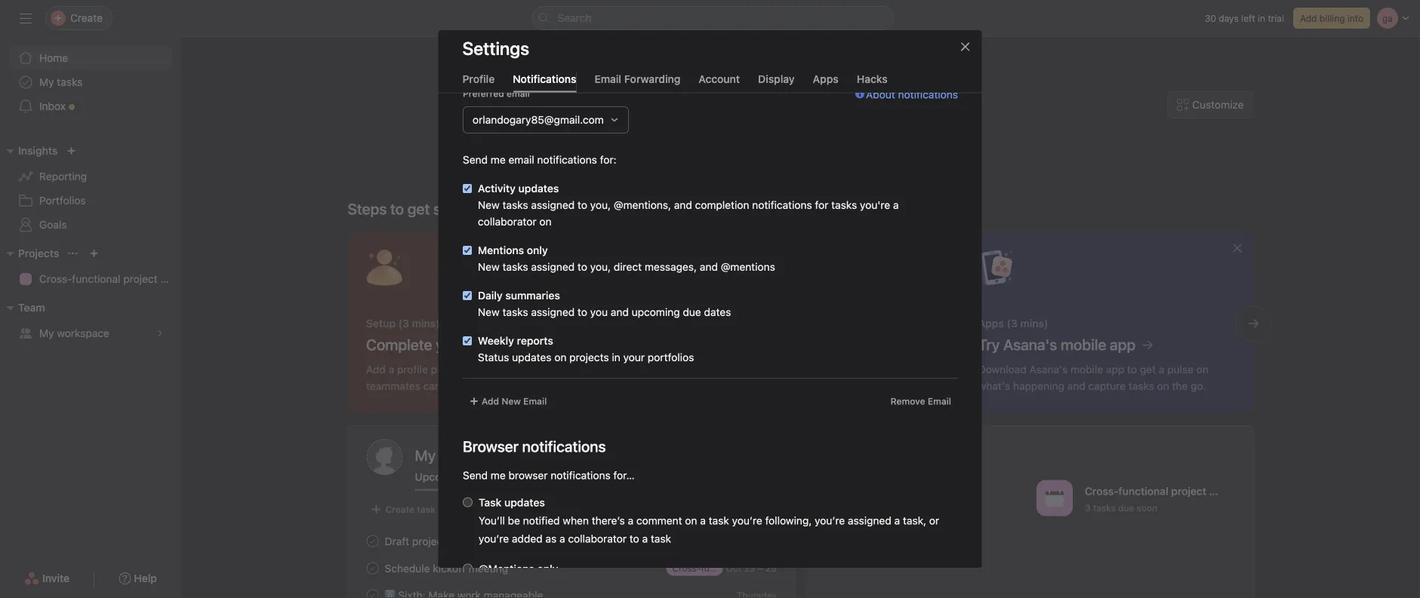 Task type: describe. For each thing, give the bounding box(es) containing it.
functional for cross-functional project plan 3 tasks due soon
[[1119, 486, 1169, 498]]

account button
[[699, 73, 740, 93]]

home link
[[9, 46, 172, 70]]

status
[[478, 352, 509, 364]]

level
[[837, 191, 859, 203]]

be
[[508, 516, 520, 528]]

assigned for summaries
[[531, 307, 575, 319]]

on inside weekly reports status updates on projects in your portfolios
[[554, 352, 566, 364]]

collaborator inside task updates you'll be notified when there's a comment on a task you're following, you're assigned a task, or you're added as a collaborator to a task
[[568, 534, 627, 546]]

goals
[[39, 219, 67, 231]]

profile
[[463, 73, 495, 85]]

get started
[[408, 200, 482, 218]]

completed image for draft
[[364, 533, 382, 551]]

insights element
[[0, 137, 181, 240]]

functional for cross-functional project plan
[[72, 273, 120, 286]]

a right comment on the left bottom of the page
[[700, 516, 706, 528]]

25
[[766, 564, 777, 574]]

my tasks
[[415, 447, 476, 465]]

only for @mentions
[[537, 564, 558, 576]]

for…
[[613, 470, 635, 483]]

team
[[18, 302, 45, 314]]

upcoming button
[[415, 471, 466, 491]]

remove email
[[891, 397, 951, 408]]

preferred
[[463, 89, 504, 99]]

to inside mentions only new tasks assigned to you, direct messages, and @mentions
[[577, 261, 587, 274]]

invite button
[[14, 566, 79, 593]]

send for send me email notifications for:
[[463, 154, 488, 167]]

0 horizontal spatial you're
[[479, 534, 509, 546]]

summaries
[[505, 290, 560, 303]]

display
[[758, 73, 795, 85]]

dates
[[704, 307, 731, 319]]

search list box
[[532, 6, 895, 30]]

billing
[[1320, 13, 1346, 23]]

3
[[1085, 503, 1091, 514]]

you'll
[[479, 516, 505, 528]]

steps
[[348, 200, 387, 218]]

create task button
[[367, 500, 440, 521]]

days
[[1219, 13, 1239, 23]]

a right the there's
[[628, 516, 633, 528]]

oct 23 – 25
[[726, 564, 777, 574]]

a down comment on the left bottom of the page
[[642, 534, 648, 546]]

projects button
[[0, 245, 59, 263]]

global element
[[0, 37, 181, 128]]

add for add new email
[[482, 397, 499, 408]]

reports
[[517, 335, 553, 348]]

collaborator inside activity updates new tasks assigned to you, @mentions, and completion notifications for tasks you're a collaborator on
[[478, 216, 536, 228]]

inbox link
[[9, 94, 172, 119]]

portfolios link
[[9, 189, 172, 213]]

beginner
[[731, 190, 781, 204]]

to inside beginner 4 more to level up
[[824, 191, 834, 203]]

in inside weekly reports status updates on projects in your portfolios
[[612, 352, 620, 364]]

teams element
[[0, 295, 181, 349]]

you, for direct
[[590, 261, 611, 274]]

insights
[[18, 145, 58, 157]]

about notifications
[[866, 89, 958, 101]]

workspace
[[57, 327, 109, 340]]

2 vertical spatial project
[[412, 536, 447, 548]]

customize button
[[1168, 91, 1254, 119]]

upcoming
[[415, 471, 466, 484]]

notifications button
[[513, 73, 577, 93]]

draft
[[385, 536, 410, 548]]

hacks
[[857, 73, 888, 85]]

apps
[[813, 73, 839, 85]]

tasks inside mentions only new tasks assigned to you, direct messages, and @mentions
[[502, 261, 528, 274]]

projects
[[18, 247, 59, 260]]

brief
[[450, 536, 472, 548]]

comment
[[636, 516, 682, 528]]

when
[[563, 516, 589, 528]]

1 completed checkbox from the top
[[364, 533, 382, 551]]

inbox
[[39, 100, 66, 113]]

email forwarding button
[[595, 73, 681, 93]]

cross-functional project plan
[[39, 273, 181, 286]]

daily
[[478, 290, 502, 303]]

send me browser notifications for…
[[463, 470, 635, 483]]

team button
[[0, 299, 45, 317]]

me for email
[[490, 154, 506, 167]]

draft project brief
[[385, 536, 472, 548]]

schedule kickoff meeting
[[385, 563, 508, 575]]

0 vertical spatial in
[[1258, 13, 1266, 23]]

my tasks link
[[9, 70, 172, 94]]

profile button
[[463, 73, 495, 93]]

due inside "daily summaries new tasks assigned to you and upcoming due dates"
[[683, 307, 701, 319]]

cross-functional project plan link
[[9, 267, 181, 292]]

overdue button
[[484, 471, 527, 491]]

hide sidebar image
[[20, 12, 32, 24]]

and inside "daily summaries new tasks assigned to you and upcoming due dates"
[[611, 307, 629, 319]]

@mentions only
[[479, 564, 558, 576]]

updates for task updates
[[504, 497, 545, 510]]

and inside activity updates new tasks assigned to you, @mentions, and completion notifications for tasks you're a collaborator on
[[674, 199, 692, 212]]

add billing info button
[[1294, 8, 1371, 29]]

cross-functional project plan 3 tasks due soon
[[1085, 486, 1231, 514]]

a right as
[[559, 534, 565, 546]]

2 horizontal spatial task
[[709, 516, 729, 528]]

up
[[862, 191, 874, 203]]

due inside cross-functional project plan 3 tasks due soon
[[1119, 503, 1135, 514]]

activity
[[478, 183, 515, 195]]

cross- for cross-functional project plan 3 tasks due soon
[[1085, 486, 1119, 498]]

orlandogary85@gmail.com button
[[463, 107, 629, 134]]

to inside activity updates new tasks assigned to you, @mentions, and completion notifications for tasks you're a collaborator on
[[577, 199, 587, 212]]

your
[[623, 352, 645, 364]]

my tasks
[[39, 76, 83, 88]]

completion
[[695, 199, 749, 212]]

mentions
[[478, 245, 524, 257]]

search
[[558, 12, 592, 24]]

task,
[[903, 516, 927, 528]]

activity updates new tasks assigned to you, @mentions, and completion notifications for tasks you're a collaborator on
[[478, 183, 899, 228]]

plan for cross-functional project plan 3 tasks due soon
[[1210, 486, 1231, 498]]

2 horizontal spatial you're
[[815, 516, 845, 528]]

steps to get started
[[348, 200, 482, 218]]

2 horizontal spatial email
[[928, 397, 951, 408]]

0 horizontal spatial email
[[523, 397, 547, 408]]

cross- for cross-functional project plan
[[39, 273, 72, 286]]

completed button
[[545, 471, 600, 491]]

a inside activity updates new tasks assigned to you, @mentions, and completion notifications for tasks you're a collaborator on
[[893, 199, 899, 212]]

notifications left for:
[[537, 154, 597, 167]]

email forwarding
[[595, 73, 681, 85]]

browser notifications
[[463, 438, 606, 456]]

create task
[[386, 505, 436, 516]]



Task type: vqa. For each thing, say whether or not it's contained in the screenshot.


Task type: locate. For each thing, give the bounding box(es) containing it.
orlandogary85@gmail.com
[[472, 114, 604, 127]]

you, left direct
[[590, 261, 611, 274]]

1 vertical spatial in
[[612, 352, 620, 364]]

1 vertical spatial functional
[[1119, 486, 1169, 498]]

completed image up completed icon
[[364, 560, 382, 578]]

2 horizontal spatial on
[[685, 516, 697, 528]]

task inside create task button
[[417, 505, 436, 516]]

projects element
[[0, 240, 181, 295]]

and right messages,
[[700, 261, 718, 274]]

1 vertical spatial email
[[508, 154, 534, 167]]

4
[[787, 191, 794, 203]]

email
[[595, 73, 622, 85], [523, 397, 547, 408], [928, 397, 951, 408]]

1 vertical spatial updates
[[512, 352, 551, 364]]

new down daily
[[478, 307, 499, 319]]

task up 'oct'
[[709, 516, 729, 528]]

in
[[1258, 13, 1266, 23], [612, 352, 620, 364]]

me up activity
[[490, 154, 506, 167]]

assigned left task,
[[848, 516, 892, 528]]

mentions only new tasks assigned to you, direct messages, and @mentions
[[478, 245, 775, 274]]

1 horizontal spatial add
[[1301, 13, 1318, 23]]

send up task
[[463, 470, 488, 483]]

assigned down "send me email notifications for:"
[[531, 199, 575, 212]]

Completed checkbox
[[364, 560, 382, 578]]

you,
[[590, 199, 611, 212], [590, 261, 611, 274]]

only inside mentions only new tasks assigned to you, direct messages, and @mentions
[[527, 245, 548, 257]]

you, inside activity updates new tasks assigned to you, @mentions, and completion notifications for tasks you're a collaborator on
[[590, 199, 611, 212]]

in left your
[[612, 352, 620, 364]]

collaborator down the there's
[[568, 534, 627, 546]]

plan for cross-functional project plan
[[160, 273, 181, 286]]

added
[[512, 534, 543, 546]]

1 horizontal spatial due
[[1119, 503, 1135, 514]]

1 vertical spatial only
[[537, 564, 558, 576]]

assigned for updates
[[531, 199, 575, 212]]

in right left
[[1258, 13, 1266, 23]]

my inside global element
[[39, 76, 54, 88]]

0 vertical spatial updates
[[518, 183, 559, 195]]

task down comment on the left bottom of the page
[[651, 534, 671, 546]]

email up browser notifications
[[523, 397, 547, 408]]

my workspace link
[[9, 322, 172, 346]]

1 horizontal spatial and
[[674, 199, 692, 212]]

invite
[[42, 573, 70, 585]]

settings
[[463, 38, 530, 59]]

2 me from the top
[[490, 470, 506, 483]]

project
[[123, 273, 158, 286], [1172, 486, 1207, 498], [412, 536, 447, 548]]

functional inside cross-functional project plan 3 tasks due soon
[[1119, 486, 1169, 498]]

cross- inside projects element
[[39, 273, 72, 286]]

my for my workspace
[[39, 327, 54, 340]]

0 vertical spatial plan
[[160, 273, 181, 286]]

assigned inside "daily summaries new tasks assigned to you and upcoming due dates"
[[531, 307, 575, 319]]

to inside "daily summaries new tasks assigned to you and upcoming due dates"
[[577, 307, 587, 319]]

my inside teams element
[[39, 327, 54, 340]]

1 horizontal spatial collaborator
[[568, 534, 627, 546]]

on left projects
[[554, 352, 566, 364]]

tasks
[[57, 76, 83, 88], [502, 199, 528, 212], [831, 199, 857, 212], [502, 261, 528, 274], [502, 307, 528, 319], [1094, 503, 1116, 514]]

–
[[758, 564, 763, 574]]

send
[[463, 154, 488, 167], [463, 470, 488, 483]]

functional inside cross-functional project plan link
[[72, 273, 120, 286]]

hacks button
[[857, 73, 888, 93]]

add left billing
[[1301, 13, 1318, 23]]

1 horizontal spatial project
[[412, 536, 447, 548]]

weekly
[[478, 335, 514, 348]]

2 my from the top
[[39, 327, 54, 340]]

insights button
[[0, 142, 58, 160]]

to up "daily summaries new tasks assigned to you and upcoming due dates"
[[577, 261, 587, 274]]

new for new tasks assigned to you, direct messages, and @mentions
[[478, 261, 499, 274]]

notifications right about
[[898, 89, 958, 101]]

remove
[[891, 397, 925, 408]]

1 vertical spatial completed image
[[364, 560, 382, 578]]

assigned inside mentions only new tasks assigned to you, direct messages, and @mentions
[[531, 261, 575, 274]]

add down status
[[482, 397, 499, 408]]

add profile photo image
[[367, 440, 403, 476]]

1 vertical spatial you,
[[590, 261, 611, 274]]

messages,
[[645, 261, 697, 274]]

updates down the reports at the left bottom
[[512, 352, 551, 364]]

to inside task updates you'll be notified when there's a comment on a task you're following, you're assigned a task, or you're added as a collaborator to a task
[[629, 534, 639, 546]]

1 horizontal spatial task
[[651, 534, 671, 546]]

task updates you'll be notified when there's a comment on a task you're following, you're assigned a task, or you're added as a collaborator to a task
[[479, 497, 939, 546]]

you're left following,
[[732, 516, 762, 528]]

you, for @mentions,
[[590, 199, 611, 212]]

completed image
[[364, 587, 382, 599]]

0 horizontal spatial plan
[[160, 273, 181, 286]]

on right comment on the left bottom of the page
[[685, 516, 697, 528]]

notifications inside activity updates new tasks assigned to you, @mentions, and completion notifications for tasks you're a collaborator on
[[752, 199, 812, 212]]

as
[[545, 534, 557, 546]]

close image
[[960, 41, 972, 53]]

0 vertical spatial send
[[463, 154, 488, 167]]

0 horizontal spatial in
[[612, 352, 620, 364]]

updates inside activity updates new tasks assigned to you, @mentions, and completion notifications for tasks you're a collaborator on
[[518, 183, 559, 195]]

0 vertical spatial collaborator
[[478, 216, 536, 228]]

notifications
[[513, 73, 577, 85]]

completed checkbox left draft
[[364, 533, 382, 551]]

daily summaries new tasks assigned to you and upcoming due dates
[[478, 290, 731, 319]]

and right you
[[611, 307, 629, 319]]

tasks right the for
[[831, 199, 857, 212]]

@mentions,
[[614, 199, 671, 212]]

due left soon
[[1119, 503, 1135, 514]]

23
[[744, 564, 755, 574]]

projects
[[569, 352, 609, 364]]

calendar image
[[1046, 490, 1064, 508]]

2 send from the top
[[463, 470, 488, 483]]

completed image
[[364, 533, 382, 551], [364, 560, 382, 578]]

0 vertical spatial me
[[490, 154, 506, 167]]

0 vertical spatial you,
[[590, 199, 611, 212]]

2 completed image from the top
[[364, 560, 382, 578]]

you, inside mentions only new tasks assigned to you, direct messages, and @mentions
[[590, 261, 611, 274]]

completed checkbox down completed checkbox on the bottom of page
[[364, 587, 382, 599]]

1 vertical spatial add
[[482, 397, 499, 408]]

1 me from the top
[[490, 154, 506, 167]]

you're down you'll
[[479, 534, 509, 546]]

upcoming
[[632, 307, 680, 319]]

there's
[[592, 516, 625, 528]]

account
[[699, 73, 740, 85]]

to left level
[[824, 191, 834, 203]]

email up activity
[[508, 154, 534, 167]]

create
[[386, 505, 415, 516]]

2 horizontal spatial project
[[1172, 486, 1207, 498]]

0 horizontal spatial due
[[683, 307, 701, 319]]

project inside cross-functional project plan 3 tasks due soon
[[1172, 486, 1207, 498]]

1 vertical spatial project
[[1172, 486, 1207, 498]]

1 my from the top
[[39, 76, 54, 88]]

my up inbox
[[39, 76, 54, 88]]

add billing info
[[1301, 13, 1364, 23]]

to down comment on the left bottom of the page
[[629, 534, 639, 546]]

1 completed image from the top
[[364, 533, 382, 551]]

tasks inside cross-functional project plan 3 tasks due soon
[[1094, 503, 1116, 514]]

new down status
[[501, 397, 521, 408]]

tasks down mentions
[[502, 261, 528, 274]]

0 horizontal spatial add
[[482, 397, 499, 408]]

task right create
[[417, 505, 436, 516]]

email left forwarding
[[595, 73, 622, 85]]

left
[[1242, 13, 1256, 23]]

email
[[506, 89, 530, 99], [508, 154, 534, 167]]

plan inside cross-functional project plan 3 tasks due soon
[[1210, 486, 1231, 498]]

2 vertical spatial and
[[611, 307, 629, 319]]

0 vertical spatial my
[[39, 76, 54, 88]]

0 vertical spatial due
[[683, 307, 701, 319]]

cross- inside cross-functional project plan 3 tasks due soon
[[1085, 486, 1119, 498]]

add
[[1301, 13, 1318, 23], [482, 397, 499, 408]]

2 vertical spatial updates
[[504, 497, 545, 510]]

tasks right 3
[[1094, 503, 1116, 514]]

cross- down projects
[[39, 273, 72, 286]]

a
[[893, 199, 899, 212], [628, 516, 633, 528], [700, 516, 706, 528], [894, 516, 900, 528], [559, 534, 565, 546], [642, 534, 648, 546]]

task
[[417, 505, 436, 516], [709, 516, 729, 528], [651, 534, 671, 546]]

send up activity
[[463, 154, 488, 167]]

0 vertical spatial email
[[506, 89, 530, 99]]

1 vertical spatial and
[[700, 261, 718, 274]]

2 vertical spatial on
[[685, 516, 697, 528]]

0 horizontal spatial task
[[417, 505, 436, 516]]

project for cross-functional project plan 3 tasks due soon
[[1172, 486, 1207, 498]]

new for new tasks assigned to you and upcoming due dates
[[478, 307, 499, 319]]

0 vertical spatial on
[[539, 216, 551, 228]]

1 vertical spatial collaborator
[[568, 534, 627, 546]]

1 vertical spatial due
[[1119, 503, 1135, 514]]

1 horizontal spatial cross-
[[1085, 486, 1119, 498]]

new for new tasks assigned to you, @mentions, and completion notifications for tasks you're a collaborator on
[[478, 199, 499, 212]]

a left task,
[[894, 516, 900, 528]]

updates for activity updates
[[518, 183, 559, 195]]

notifications down my tasks link at bottom
[[550, 470, 610, 483]]

tasks inside "daily summaries new tasks assigned to you and upcoming due dates"
[[502, 307, 528, 319]]

completed image left draft
[[364, 533, 382, 551]]

assigned for only
[[531, 261, 575, 274]]

reporting
[[39, 170, 87, 183]]

1 horizontal spatial plan
[[1210, 486, 1231, 498]]

completed image for schedule
[[364, 560, 382, 578]]

a right you're
[[893, 199, 899, 212]]

0 vertical spatial completed checkbox
[[364, 533, 382, 551]]

for:
[[600, 154, 616, 167]]

to right steps
[[391, 200, 404, 218]]

following,
[[765, 516, 812, 528]]

0 vertical spatial only
[[527, 245, 548, 257]]

scroll card carousel right image
[[1248, 318, 1260, 330]]

due
[[683, 307, 701, 319], [1119, 503, 1135, 514]]

my workspace
[[39, 327, 109, 340]]

new inside add new email button
[[501, 397, 521, 408]]

kickoff
[[433, 563, 466, 575]]

functional up teams element
[[72, 273, 120, 286]]

functional up soon
[[1119, 486, 1169, 498]]

updates inside task updates you'll be notified when there's a comment on a task you're following, you're assigned a task, or you're added as a collaborator to a task
[[504, 497, 545, 510]]

on down "send me email notifications for:"
[[539, 216, 551, 228]]

0 horizontal spatial project
[[123, 273, 158, 286]]

1 vertical spatial send
[[463, 470, 488, 483]]

email right remove
[[928, 397, 951, 408]]

updates inside weekly reports status updates on projects in your portfolios
[[512, 352, 551, 364]]

None radio
[[463, 499, 472, 508]]

assigned inside activity updates new tasks assigned to you, @mentions, and completion notifications for tasks you're a collaborator on
[[531, 199, 575, 212]]

only right mentions
[[527, 245, 548, 257]]

meeting
[[469, 563, 508, 575]]

cross- up 3
[[1085, 486, 1119, 498]]

you're
[[860, 199, 890, 212]]

Completed checkbox
[[364, 533, 382, 551], [364, 587, 382, 599]]

1 horizontal spatial in
[[1258, 13, 1266, 23]]

email down notifications
[[506, 89, 530, 99]]

1 send from the top
[[463, 154, 488, 167]]

1 vertical spatial plan
[[1210, 486, 1231, 498]]

and
[[674, 199, 692, 212], [700, 261, 718, 274], [611, 307, 629, 319]]

1 horizontal spatial functional
[[1119, 486, 1169, 498]]

only
[[527, 245, 548, 257], [537, 564, 558, 576]]

task
[[479, 497, 501, 510]]

new
[[478, 199, 499, 212], [478, 261, 499, 274], [478, 307, 499, 319], [501, 397, 521, 408]]

send for send me browser notifications for…
[[463, 470, 488, 483]]

0 horizontal spatial on
[[539, 216, 551, 228]]

on inside activity updates new tasks assigned to you, @mentions, and completion notifications for tasks you're a collaborator on
[[539, 216, 551, 228]]

@mentions
[[479, 564, 534, 576]]

new inside mentions only new tasks assigned to you, direct messages, and @mentions
[[478, 261, 499, 274]]

None checkbox
[[463, 185, 472, 194], [463, 337, 472, 346], [463, 185, 472, 194], [463, 337, 472, 346]]

None checkbox
[[463, 247, 472, 256], [463, 292, 472, 301], [463, 247, 472, 256], [463, 292, 472, 301]]

add for add billing info
[[1301, 13, 1318, 23]]

customize
[[1193, 99, 1244, 111]]

2 you, from the top
[[590, 261, 611, 274]]

preferred email
[[463, 89, 530, 99]]

assigned up summaries
[[531, 261, 575, 274]]

to left @mentions,
[[577, 199, 587, 212]]

1 horizontal spatial email
[[595, 73, 622, 85]]

and inside mentions only new tasks assigned to you, direct messages, and @mentions
[[700, 261, 718, 274]]

0 vertical spatial completed image
[[364, 533, 382, 551]]

me up task
[[490, 470, 506, 483]]

on inside task updates you'll be notified when there's a comment on a task you're following, you're assigned a task, or you're added as a collaborator to a task
[[685, 516, 697, 528]]

1 vertical spatial on
[[554, 352, 566, 364]]

weekly reports status updates on projects in your portfolios
[[478, 335, 694, 364]]

or
[[929, 516, 939, 528]]

notifications left the for
[[752, 199, 812, 212]]

tasks down activity
[[502, 199, 528, 212]]

overdue
[[484, 471, 527, 484]]

assigned inside task updates you'll be notified when there's a comment on a task you're following, you're assigned a task, or you're added as a collaborator to a task
[[848, 516, 892, 528]]

0 horizontal spatial functional
[[72, 273, 120, 286]]

my
[[39, 76, 54, 88], [39, 327, 54, 340]]

home
[[39, 52, 68, 64]]

tasks down summaries
[[502, 307, 528, 319]]

new inside activity updates new tasks assigned to you, @mentions, and completion notifications for tasks you're a collaborator on
[[478, 199, 499, 212]]

0 vertical spatial cross-
[[39, 273, 72, 286]]

add new email button
[[463, 392, 554, 413]]

reporting link
[[9, 165, 172, 189]]

new down activity
[[478, 199, 499, 212]]

1 vertical spatial completed checkbox
[[364, 587, 382, 599]]

assigned down summaries
[[531, 307, 575, 319]]

tasks down home
[[57, 76, 83, 88]]

you're right following,
[[815, 516, 845, 528]]

goals link
[[9, 213, 172, 237]]

updates up be
[[504, 497, 545, 510]]

only down as
[[537, 564, 558, 576]]

new inside "daily summaries new tasks assigned to you and upcoming due dates"
[[478, 307, 499, 319]]

0 horizontal spatial and
[[611, 307, 629, 319]]

2 completed checkbox from the top
[[364, 587, 382, 599]]

trial
[[1269, 13, 1285, 23]]

browser
[[508, 470, 548, 483]]

tasks inside global element
[[57, 76, 83, 88]]

0 vertical spatial add
[[1301, 13, 1318, 23]]

1 vertical spatial cross-
[[1085, 486, 1119, 498]]

1 horizontal spatial you're
[[732, 516, 762, 528]]

30
[[1205, 13, 1217, 23]]

and left completion
[[674, 199, 692, 212]]

0 vertical spatial project
[[123, 273, 158, 286]]

plan
[[160, 273, 181, 286], [1210, 486, 1231, 498]]

you, left @mentions,
[[590, 199, 611, 212]]

oct
[[726, 564, 742, 574]]

updates down "send me email notifications for:"
[[518, 183, 559, 195]]

about
[[866, 89, 895, 101]]

project for cross-functional project plan
[[123, 273, 158, 286]]

only for mentions
[[527, 245, 548, 257]]

0 vertical spatial and
[[674, 199, 692, 212]]

plan inside projects element
[[160, 273, 181, 286]]

you're
[[732, 516, 762, 528], [815, 516, 845, 528], [479, 534, 509, 546]]

0 vertical spatial functional
[[72, 273, 120, 286]]

collaborator
[[478, 216, 536, 228], [568, 534, 627, 546]]

collaborator up mentions
[[478, 216, 536, 228]]

my down team
[[39, 327, 54, 340]]

add new email
[[482, 397, 547, 408]]

my for my tasks
[[39, 76, 54, 88]]

1 vertical spatial my
[[39, 327, 54, 340]]

me for browser
[[490, 470, 506, 483]]

portfolios
[[39, 195, 86, 207]]

1 horizontal spatial on
[[554, 352, 566, 364]]

2 horizontal spatial and
[[700, 261, 718, 274]]

due left dates
[[683, 307, 701, 319]]

0 horizontal spatial collaborator
[[478, 216, 536, 228]]

@Mentions only radio
[[463, 565, 472, 575]]

to left you
[[577, 307, 587, 319]]

1 vertical spatial me
[[490, 470, 506, 483]]

0 horizontal spatial cross-
[[39, 273, 72, 286]]

1 you, from the top
[[590, 199, 611, 212]]

new down mentions
[[478, 261, 499, 274]]

direct
[[614, 261, 642, 274]]



